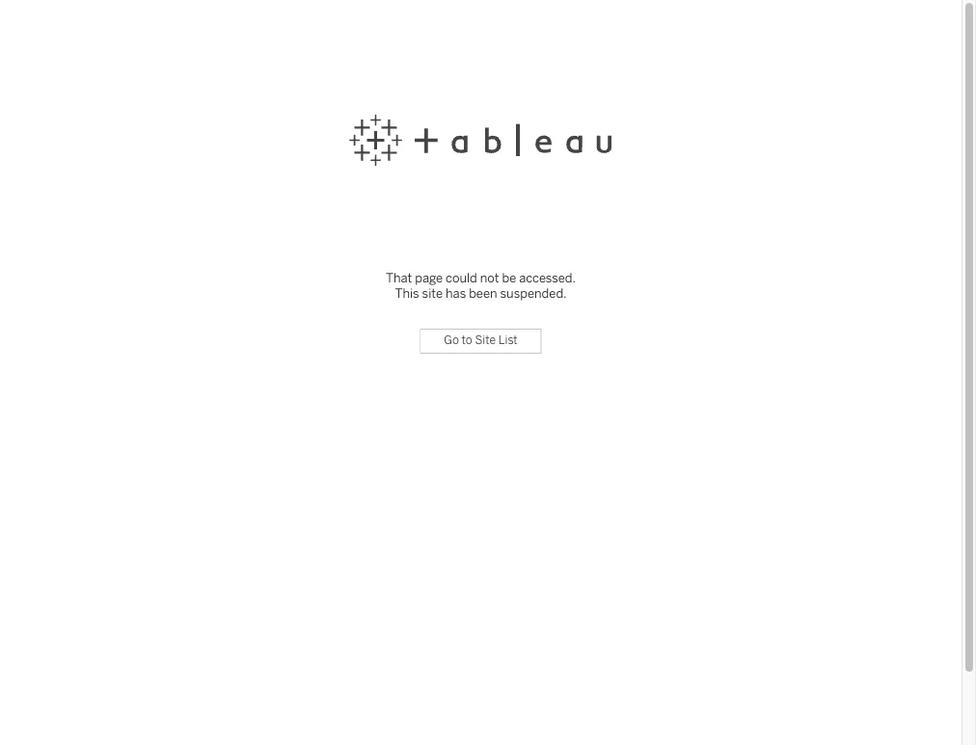Task type: vqa. For each thing, say whether or not it's contained in the screenshot.
bottommost Run
no



Task type: describe. For each thing, give the bounding box(es) containing it.
site
[[422, 286, 443, 301]]

not
[[480, 270, 499, 286]]

suspended.
[[500, 286, 567, 301]]

been
[[469, 286, 497, 301]]

tableau logo image
[[347, 112, 614, 168]]

go
[[444, 333, 459, 347]]

go to site list
[[444, 333, 518, 347]]

could
[[446, 270, 477, 286]]



Task type: locate. For each thing, give the bounding box(es) containing it.
site
[[475, 333, 496, 347]]

be
[[502, 270, 516, 286]]

has
[[446, 286, 466, 301]]

this
[[395, 286, 419, 301]]

that
[[386, 270, 412, 286]]

that page could not be accessed. this site has been suspended.
[[386, 270, 576, 301]]

alert containing that page could not be accessed.
[[0, 270, 962, 301]]

alert
[[0, 270, 962, 301]]

to
[[462, 333, 472, 347]]

page
[[415, 270, 443, 286]]

accessed.
[[519, 270, 576, 286]]

go to site list link
[[420, 329, 542, 354]]

list
[[498, 333, 518, 347]]



